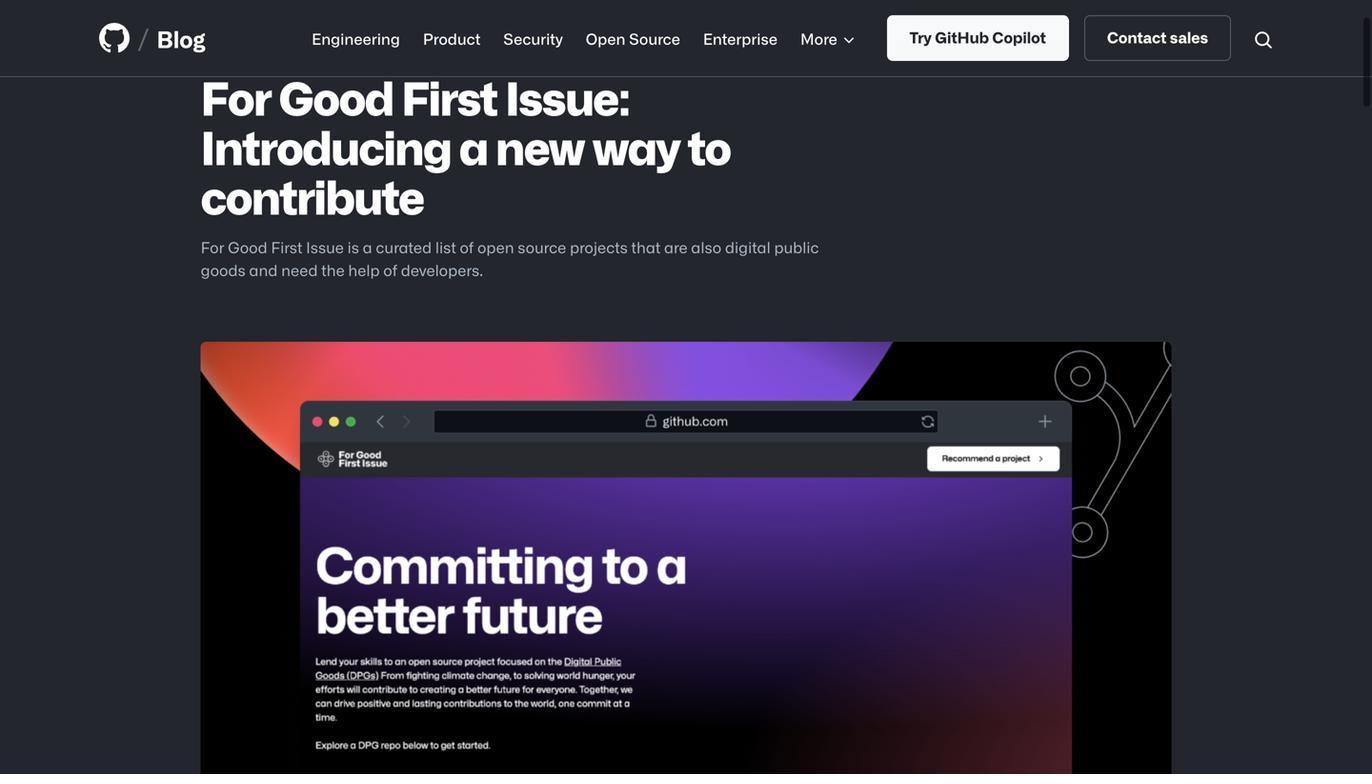 Task type: locate. For each thing, give the bounding box(es) containing it.
1 vertical spatial first
[[271, 238, 303, 256]]

good inside for good first issue is a curated list of open source projects that are also digital public goods and need the help of developers.
[[228, 238, 267, 256]]

open
[[586, 29, 626, 47], [303, 40, 343, 58]]

a left new
[[459, 118, 488, 173]]

0 horizontal spatial first
[[271, 238, 303, 256]]

1 vertical spatial for
[[201, 238, 224, 256]]

for down community link
[[201, 69, 271, 123]]

first inside for good first issue is a curated list of open source projects that are also digital public goods and need the help of developers.
[[271, 238, 303, 256]]

for
[[201, 69, 271, 123], [201, 238, 224, 256]]

good
[[279, 69, 393, 123], [228, 238, 267, 256]]

1 vertical spatial of
[[383, 261, 398, 279]]

open
[[478, 238, 514, 256]]

source left the product link
[[346, 40, 399, 58]]

good down engineering at top left
[[279, 69, 393, 123]]

security
[[504, 29, 563, 47]]

a inside for good first issue is a curated list of open source projects that are also digital public goods and need the help of developers.
[[363, 238, 372, 256]]

1 for from the top
[[201, 69, 271, 123]]

that
[[632, 238, 661, 256]]

of right list
[[460, 238, 474, 256]]

good for for good first issue is a curated list of open source projects that are also digital public goods and need the help of developers.
[[228, 238, 267, 256]]

source left enterprise
[[629, 29, 680, 47]]

try github copilot link
[[887, 15, 1069, 61]]

0 horizontal spatial good
[[228, 238, 267, 256]]

open source link
[[586, 27, 680, 50], [303, 40, 399, 58]]

0 vertical spatial good
[[279, 69, 393, 123]]

first down the product link
[[402, 69, 497, 123]]

0 vertical spatial first
[[402, 69, 497, 123]]

open up the issue:
[[586, 29, 626, 47]]

more button
[[801, 27, 857, 50]]

of
[[460, 238, 474, 256], [383, 261, 398, 279]]

source
[[629, 29, 680, 47], [346, 40, 399, 58]]

a inside for good first issue: introducing a new way to contribute
[[459, 118, 488, 173]]

new
[[496, 118, 585, 173]]

also
[[691, 238, 722, 256]]

copilot
[[993, 28, 1046, 46]]

of right help
[[383, 261, 398, 279]]

for good first issue is a curated list of open source projects that are also digital public goods and need the help of developers.
[[201, 238, 819, 279]]

for up the goods
[[201, 238, 224, 256]]

a
[[459, 118, 488, 173], [363, 238, 372, 256]]

a right the is
[[363, 238, 372, 256]]

1 horizontal spatial good
[[279, 69, 393, 123]]

0 vertical spatial for
[[201, 69, 271, 123]]

contact sales link
[[1085, 15, 1232, 61]]

0 horizontal spatial open source link
[[303, 40, 399, 58]]

open right community
[[303, 40, 343, 58]]

1 vertical spatial a
[[363, 238, 372, 256]]

screenshot of for good first issue website image
[[201, 342, 1172, 775]]

1 vertical spatial good
[[228, 238, 267, 256]]

issue
[[306, 238, 344, 256]]

0 horizontal spatial a
[[363, 238, 372, 256]]

1 horizontal spatial a
[[459, 118, 488, 173]]

good up 'and'
[[228, 238, 267, 256]]

product link
[[423, 27, 481, 50]]

curated
[[376, 238, 432, 256]]

more
[[801, 29, 838, 47]]

for inside for good first issue is a curated list of open source projects that are also digital public goods and need the help of developers.
[[201, 238, 224, 256]]

0 horizontal spatial of
[[383, 261, 398, 279]]

first
[[402, 69, 497, 123], [271, 238, 303, 256]]

for inside for good first issue: introducing a new way to contribute
[[201, 69, 271, 123]]

1 horizontal spatial source
[[629, 29, 680, 47]]

1 horizontal spatial first
[[402, 69, 497, 123]]

for for for good first issue is a curated list of open source projects that are also digital public goods and need the help of developers.
[[201, 238, 224, 256]]

good inside for good first issue: introducing a new way to contribute
[[279, 69, 393, 123]]

a for is
[[363, 238, 372, 256]]

is
[[348, 238, 359, 256]]

2 for from the top
[[201, 238, 224, 256]]

introducing
[[201, 118, 451, 173]]

github
[[935, 28, 989, 46]]

first up need
[[271, 238, 303, 256]]

0 vertical spatial a
[[459, 118, 488, 173]]

public
[[774, 238, 819, 256]]

try
[[910, 28, 932, 46]]

open source
[[586, 29, 680, 47], [303, 40, 399, 58]]

first for is
[[271, 238, 303, 256]]

sales
[[1170, 28, 1209, 46]]

1 horizontal spatial open source link
[[586, 27, 680, 50]]

first inside for good first issue: introducing a new way to contribute
[[402, 69, 497, 123]]

try github copilot
[[910, 28, 1046, 46]]

0 vertical spatial of
[[460, 238, 474, 256]]



Task type: describe. For each thing, give the bounding box(es) containing it.
good for for good first issue: introducing a new way to contribute
[[279, 69, 393, 123]]

/
[[137, 20, 149, 56]]

list
[[436, 238, 456, 256]]

source
[[518, 238, 566, 256]]

1 horizontal spatial open source
[[586, 29, 680, 47]]

developers.
[[401, 261, 483, 279]]

enterprise link
[[703, 27, 778, 50]]

search toggle image
[[1254, 30, 1274, 50]]

community
[[201, 40, 287, 58]]

blog
[[157, 24, 206, 52]]

help
[[348, 261, 380, 279]]

security link
[[504, 27, 563, 50]]

1 horizontal spatial of
[[460, 238, 474, 256]]

for good first issue: introducing a new way to contribute
[[201, 69, 731, 223]]

visit github image
[[99, 23, 130, 53]]

are
[[664, 238, 688, 256]]

product
[[423, 29, 481, 47]]

need
[[281, 261, 318, 279]]

the
[[322, 261, 345, 279]]

digital
[[725, 238, 771, 256]]

0 horizontal spatial open
[[303, 40, 343, 58]]

0 horizontal spatial source
[[346, 40, 399, 58]]

chevron down image
[[841, 32, 857, 47]]

way
[[593, 118, 680, 173]]

engineering link
[[312, 27, 400, 50]]

to
[[688, 118, 731, 173]]

enterprise
[[703, 29, 778, 47]]

contact
[[1107, 28, 1167, 46]]

first for introducing
[[402, 69, 497, 123]]

0 horizontal spatial open source
[[303, 40, 399, 58]]

community link
[[201, 40, 287, 58]]

engineering
[[312, 29, 400, 47]]

goods
[[201, 261, 246, 279]]

contact sales
[[1107, 28, 1209, 46]]

a for introducing
[[459, 118, 488, 173]]

1 horizontal spatial open
[[586, 29, 626, 47]]

issue:
[[505, 69, 630, 123]]

/ blog
[[137, 20, 206, 56]]

blog link
[[157, 21, 206, 55]]

and
[[249, 261, 278, 279]]

projects
[[570, 238, 628, 256]]

for for for good first issue: introducing a new way to contribute
[[201, 69, 271, 123]]

contribute
[[201, 168, 424, 223]]



Task type: vqa. For each thing, say whether or not it's contained in the screenshot.
Category Engineering
no



